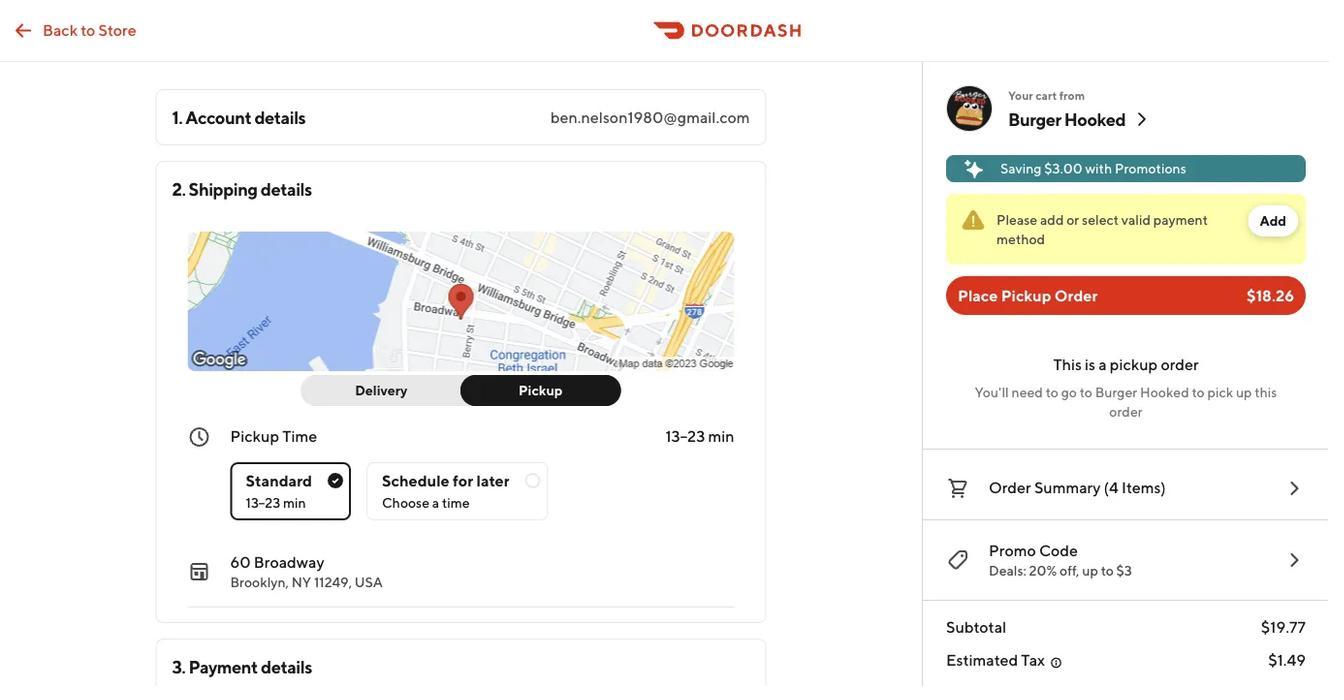 Task type: vqa. For each thing, say whether or not it's contained in the screenshot.
the Holiday
no



Task type: describe. For each thing, give the bounding box(es) containing it.
hooked inside you'll need to go to burger hooked to pick up this order
[[1141, 385, 1190, 401]]

items)
[[1122, 479, 1167, 497]]

saving $3.00 with promotions
[[1001, 161, 1187, 177]]

add button
[[1249, 206, 1299, 237]]

is
[[1086, 356, 1096, 374]]

to left 'pick'
[[1193, 385, 1205, 401]]

please
[[997, 212, 1038, 228]]

burger inside you'll need to go to burger hooked to pick up this order
[[1096, 385, 1138, 401]]

11249,
[[314, 575, 352, 591]]

hooked inside button
[[1065, 109, 1126, 129]]

2 horizontal spatial pickup
[[1002, 287, 1052, 305]]

order inside you'll need to go to burger hooked to pick up this order
[[1110, 404, 1143, 420]]

delivery
[[355, 383, 408, 399]]

later
[[477, 472, 510, 490]]

back
[[43, 20, 78, 39]]

tax
[[1022, 651, 1046, 670]]

a inside option
[[432, 495, 440, 511]]

store
[[99, 20, 136, 39]]

choose
[[382, 495, 430, 511]]

standard
[[246, 472, 312, 490]]

need
[[1012, 385, 1044, 401]]

$3
[[1117, 563, 1133, 579]]

to inside promo code deals: 20% off, up to $3
[[1102, 563, 1114, 579]]

back to store button
[[0, 11, 148, 50]]

$1.49
[[1269, 651, 1307, 670]]

deals:
[[989, 563, 1027, 579]]

you'll need to go to burger hooked to pick up this order
[[975, 385, 1278, 420]]

ny
[[292, 575, 311, 591]]

60 broadway brooklyn,  ny 11249,  usa
[[230, 553, 383, 591]]

from
[[1060, 88, 1086, 102]]

order inside button
[[989, 479, 1032, 497]]

burger hooked button
[[1009, 108, 1154, 131]]

details for 3. payment details
[[261, 657, 312, 678]]

burger hooked
[[1009, 109, 1126, 129]]

pickup for pickup
[[519, 383, 563, 399]]

(4
[[1104, 479, 1119, 497]]

13–23 inside option group
[[246, 495, 281, 511]]

1. account
[[172, 107, 251, 128]]

pickup time
[[230, 427, 317, 446]]

time
[[283, 427, 317, 446]]

option group containing standard
[[230, 447, 735, 521]]

code
[[1040, 542, 1079, 560]]

20%
[[1030, 563, 1058, 579]]

you'll
[[975, 385, 1010, 401]]

place
[[958, 287, 998, 305]]

payment
[[1154, 212, 1209, 228]]

1 horizontal spatial order
[[1055, 287, 1098, 305]]

time
[[442, 495, 470, 511]]

this
[[1054, 356, 1082, 374]]

this is a pickup order
[[1054, 356, 1200, 374]]

order summary (4 items) button
[[947, 473, 1307, 504]]

0 vertical spatial 13–23 min
[[666, 427, 735, 446]]

1 horizontal spatial 13–23
[[666, 427, 705, 446]]

schedule for later
[[382, 472, 510, 490]]

0 vertical spatial min
[[709, 427, 735, 446]]

go
[[1062, 385, 1078, 401]]



Task type: locate. For each thing, give the bounding box(es) containing it.
0 vertical spatial up
[[1237, 385, 1253, 401]]

1 horizontal spatial a
[[1099, 356, 1107, 374]]

13–23 min
[[666, 427, 735, 446], [246, 495, 306, 511]]

2 vertical spatial details
[[261, 657, 312, 678]]

up left this
[[1237, 385, 1253, 401]]

0 horizontal spatial 13–23 min
[[246, 495, 306, 511]]

1 horizontal spatial pickup
[[519, 383, 563, 399]]

add
[[1041, 212, 1065, 228]]

status
[[947, 194, 1307, 265]]

for
[[453, 472, 474, 490]]

broadway
[[254, 553, 325, 572]]

order left "summary"
[[989, 479, 1032, 497]]

0 vertical spatial 13–23
[[666, 427, 705, 446]]

None radio
[[230, 463, 351, 521]]

usa
[[355, 575, 383, 591]]

to right go
[[1080, 385, 1093, 401]]

pick
[[1208, 385, 1234, 401]]

None radio
[[367, 463, 549, 521]]

hooked down pickup on the bottom right
[[1141, 385, 1190, 401]]

hooked
[[1065, 109, 1126, 129], [1141, 385, 1190, 401]]

1 horizontal spatial order
[[1162, 356, 1200, 374]]

0 horizontal spatial 13–23
[[246, 495, 281, 511]]

1 vertical spatial hooked
[[1141, 385, 1190, 401]]

burger down this is a pickup order
[[1096, 385, 1138, 401]]

2. shipping
[[172, 178, 258, 199]]

1. account details
[[172, 107, 306, 128]]

choose a time
[[382, 495, 470, 511]]

select
[[1083, 212, 1119, 228]]

details right 3. payment
[[261, 657, 312, 678]]

delivery or pickup selector option group
[[301, 375, 621, 406]]

subtotal
[[947, 618, 1007, 637]]

0 vertical spatial order
[[1162, 356, 1200, 374]]

none radio containing schedule for later
[[367, 463, 549, 521]]

saving
[[1001, 161, 1042, 177]]

13–23
[[666, 427, 705, 446], [246, 495, 281, 511]]

1 vertical spatial min
[[283, 495, 306, 511]]

promo
[[989, 542, 1037, 560]]

1 horizontal spatial 13–23 min
[[666, 427, 735, 446]]

0 horizontal spatial min
[[283, 495, 306, 511]]

1 horizontal spatial min
[[709, 427, 735, 446]]

0 horizontal spatial pickup
[[230, 427, 279, 446]]

3. payment details
[[172, 657, 312, 678]]

1 vertical spatial pickup
[[519, 383, 563, 399]]

order up this at the bottom of the page
[[1055, 287, 1098, 305]]

promotions
[[1115, 161, 1187, 177]]

to
[[81, 20, 95, 39], [1046, 385, 1059, 401], [1080, 385, 1093, 401], [1193, 385, 1205, 401], [1102, 563, 1114, 579]]

order
[[1055, 287, 1098, 305], [989, 479, 1032, 497]]

your cart from
[[1009, 88, 1086, 102]]

this
[[1255, 385, 1278, 401]]

1 horizontal spatial hooked
[[1141, 385, 1190, 401]]

details for 1. account details
[[255, 107, 306, 128]]

to left go
[[1046, 385, 1059, 401]]

$3.00
[[1045, 161, 1083, 177]]

up inside promo code deals: 20% off, up to $3
[[1083, 563, 1099, 579]]

order summary (4 items)
[[989, 479, 1167, 497]]

Pickup radio
[[461, 375, 621, 406]]

to inside button
[[81, 20, 95, 39]]

min
[[709, 427, 735, 446], [283, 495, 306, 511]]

or
[[1067, 212, 1080, 228]]

promo code deals: 20% off, up to $3
[[989, 542, 1133, 579]]

1 vertical spatial a
[[432, 495, 440, 511]]

pickup
[[1111, 356, 1158, 374]]

Delivery radio
[[301, 375, 473, 406]]

0 vertical spatial a
[[1099, 356, 1107, 374]]

2. shipping details
[[172, 178, 312, 199]]

0 horizontal spatial order
[[1110, 404, 1143, 420]]

a
[[1099, 356, 1107, 374], [432, 495, 440, 511]]

add
[[1260, 213, 1287, 229]]

none radio containing standard
[[230, 463, 351, 521]]

0 vertical spatial order
[[1055, 287, 1098, 305]]

1 horizontal spatial burger
[[1096, 385, 1138, 401]]

details right 2. shipping
[[261, 178, 312, 199]]

burger down the cart
[[1009, 109, 1062, 129]]

1 vertical spatial 13–23 min
[[246, 495, 306, 511]]

0 vertical spatial burger
[[1009, 109, 1062, 129]]

a left time
[[432, 495, 440, 511]]

1 vertical spatial order
[[989, 479, 1032, 497]]

please add or select valid payment method
[[997, 212, 1209, 247]]

off,
[[1060, 563, 1080, 579]]

order right pickup on the bottom right
[[1162, 356, 1200, 374]]

$18.26
[[1248, 287, 1295, 305]]

0 horizontal spatial burger
[[1009, 109, 1062, 129]]

1 vertical spatial burger
[[1096, 385, 1138, 401]]

burger inside burger hooked button
[[1009, 109, 1062, 129]]

0 horizontal spatial a
[[432, 495, 440, 511]]

to left $3
[[1102, 563, 1114, 579]]

valid
[[1122, 212, 1151, 228]]

pickup inside option
[[519, 383, 563, 399]]

burger
[[1009, 109, 1062, 129], [1096, 385, 1138, 401]]

back to store
[[43, 20, 136, 39]]

summary
[[1035, 479, 1101, 497]]

saving $3.00 with promotions button
[[947, 155, 1307, 182]]

status containing please add or select valid payment method
[[947, 194, 1307, 265]]

ben.nelson1980@gmail.com
[[551, 108, 750, 127]]

2 vertical spatial pickup
[[230, 427, 279, 446]]

to right the back
[[81, 20, 95, 39]]

0 horizontal spatial order
[[989, 479, 1032, 497]]

0 vertical spatial details
[[255, 107, 306, 128]]

place pickup order
[[958, 287, 1098, 305]]

details
[[255, 107, 306, 128], [261, 178, 312, 199], [261, 657, 312, 678]]

1 horizontal spatial up
[[1237, 385, 1253, 401]]

60
[[230, 553, 251, 572]]

details for 2. shipping details
[[261, 178, 312, 199]]

none radio inside option group
[[367, 463, 549, 521]]

up inside you'll need to go to burger hooked to pick up this order
[[1237, 385, 1253, 401]]

estimated
[[947, 651, 1019, 670]]

brooklyn,
[[230, 575, 289, 591]]

1 vertical spatial 13–23
[[246, 495, 281, 511]]

0 vertical spatial pickup
[[1002, 287, 1052, 305]]

1 vertical spatial order
[[1110, 404, 1143, 420]]

method
[[997, 231, 1046, 247]]

1 vertical spatial up
[[1083, 563, 1099, 579]]

1 vertical spatial details
[[261, 178, 312, 199]]

up
[[1237, 385, 1253, 401], [1083, 563, 1099, 579]]

$19.77
[[1262, 618, 1307, 637]]

3. payment
[[172, 657, 258, 678]]

0 vertical spatial hooked
[[1065, 109, 1126, 129]]

hooked down from
[[1065, 109, 1126, 129]]

order
[[1162, 356, 1200, 374], [1110, 404, 1143, 420]]

none radio inside option group
[[230, 463, 351, 521]]

0 horizontal spatial hooked
[[1065, 109, 1126, 129]]

cart
[[1036, 88, 1058, 102]]

schedule
[[382, 472, 450, 490]]

details right 1. account
[[255, 107, 306, 128]]

13–23 min inside radio
[[246, 495, 306, 511]]

your
[[1009, 88, 1034, 102]]

pickup for pickup time
[[230, 427, 279, 446]]

0 horizontal spatial up
[[1083, 563, 1099, 579]]

a right is at the bottom right
[[1099, 356, 1107, 374]]

option group
[[230, 447, 735, 521]]

pickup
[[1002, 287, 1052, 305], [519, 383, 563, 399], [230, 427, 279, 446]]

order down this is a pickup order
[[1110, 404, 1143, 420]]

with
[[1086, 161, 1113, 177]]

up right off,
[[1083, 563, 1099, 579]]



